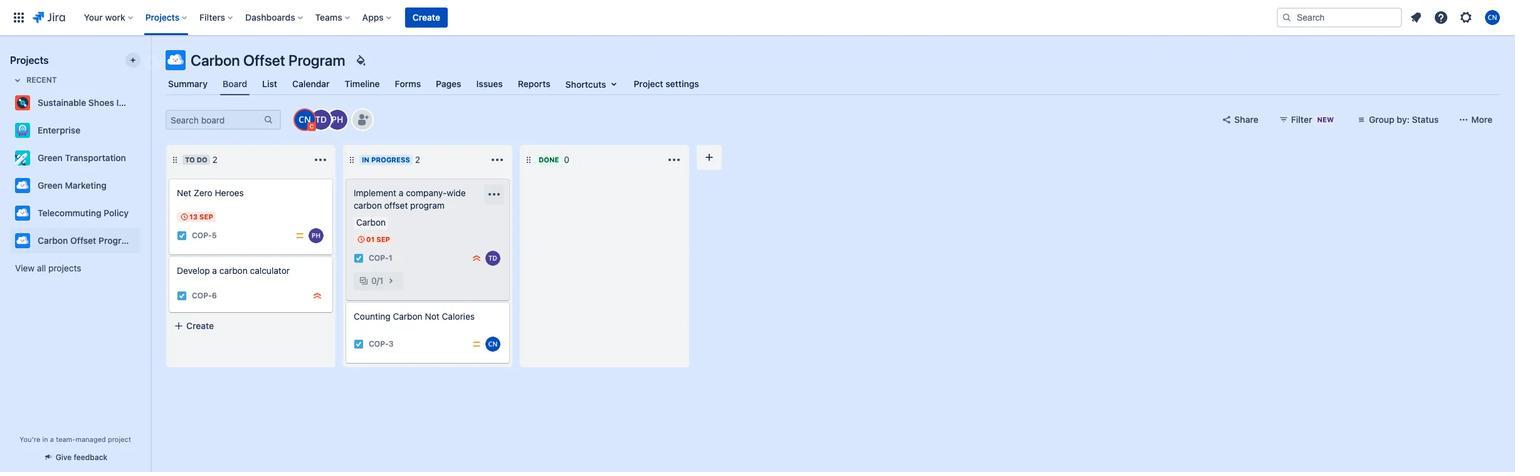 Task type: describe. For each thing, give the bounding box(es) containing it.
a for carbon
[[212, 265, 217, 276]]

filters button
[[196, 8, 238, 28]]

to do 2
[[185, 154, 218, 165]]

telecommuting policy
[[38, 208, 129, 218]]

project settings link
[[631, 73, 702, 95]]

dashboards
[[245, 12, 295, 23]]

cop- for 6
[[192, 291, 212, 301]]

0 horizontal spatial create
[[186, 320, 214, 331]]

green marketing
[[38, 180, 107, 191]]

in
[[42, 435, 48, 443]]

reports link
[[515, 73, 553, 95]]

your
[[84, 12, 103, 23]]

13 sep
[[189, 213, 213, 221]]

column actions menu image for to do 2
[[313, 152, 328, 167]]

give feedback button
[[36, 447, 115, 468]]

collapse recent projects image
[[10, 73, 25, 88]]

done
[[539, 156, 559, 164]]

primary element
[[8, 0, 1277, 35]]

enterprise link
[[10, 118, 135, 143]]

more
[[1471, 114, 1492, 125]]

develop a carbon calculator
[[177, 265, 290, 276]]

Search board text field
[[167, 111, 262, 129]]

view
[[15, 263, 35, 273]]

1 horizontal spatial 1
[[389, 254, 392, 263]]

heroes
[[215, 188, 244, 198]]

list link
[[260, 73, 280, 95]]

1 horizontal spatial carbon
[[191, 51, 240, 69]]

transportation
[[65, 152, 126, 163]]

a for company-
[[399, 188, 404, 198]]

create button inside primary element
[[405, 8, 448, 28]]

board
[[223, 78, 247, 89]]

share button
[[1214, 110, 1266, 130]]

0 horizontal spatial highest image
[[312, 291, 322, 301]]

calculator
[[250, 265, 290, 276]]

create inside primary element
[[413, 12, 440, 23]]

0 horizontal spatial a
[[50, 435, 54, 443]]

green for green marketing
[[38, 180, 63, 191]]

task image
[[354, 253, 364, 263]]

filters
[[200, 12, 225, 23]]

2 for in progress 2
[[415, 154, 420, 165]]

project settings
[[634, 78, 699, 89]]

pages link
[[433, 73, 464, 95]]

13 september 2023 image
[[179, 212, 189, 222]]

give feedback
[[56, 453, 107, 462]]

sep for 01 sep
[[376, 235, 390, 243]]

calories
[[442, 311, 475, 322]]

summary
[[168, 78, 208, 89]]

net zero heroes
[[177, 188, 244, 198]]

team-
[[56, 435, 76, 443]]

task image for counting carbon not calories
[[354, 339, 364, 349]]

shoes
[[88, 97, 114, 108]]

0 horizontal spatial carbon offset program
[[38, 235, 134, 246]]

forms
[[395, 78, 421, 89]]

work
[[105, 12, 125, 23]]

telecommuting
[[38, 208, 101, 218]]

help image
[[1434, 10, 1449, 25]]

0 vertical spatial 0
[[564, 154, 569, 165]]

sustainable shoes initiative
[[38, 97, 152, 108]]

add to starred image for green marketing
[[137, 178, 152, 193]]

payton hansen image
[[327, 110, 347, 130]]

program inside carbon offset program link
[[98, 235, 134, 246]]

wide
[[447, 188, 466, 198]]

net
[[177, 188, 191, 198]]

not
[[425, 311, 439, 322]]

carbon inside the implement a company-wide carbon offset program
[[354, 200, 382, 211]]

create project image
[[128, 55, 138, 65]]

1 horizontal spatial highest image
[[472, 253, 482, 263]]

01 sep
[[366, 235, 390, 243]]

group
[[1369, 114, 1395, 125]]

13 september 2023 image
[[179, 212, 189, 222]]

1 horizontal spatial program
[[289, 51, 345, 69]]

1 vertical spatial 1
[[379, 275, 383, 286]]

add to starred image for carbon offset program
[[137, 233, 152, 248]]

0 horizontal spatial cara nguyen image
[[295, 110, 315, 130]]

project
[[108, 435, 131, 443]]

projects inside dropdown button
[[145, 12, 179, 23]]

pages
[[436, 78, 461, 89]]

Search field
[[1277, 8, 1402, 28]]

notifications image
[[1408, 10, 1424, 25]]

calendar
[[292, 78, 330, 89]]

cop- for 5
[[192, 231, 212, 240]]

progress
[[371, 156, 410, 164]]

reports
[[518, 78, 550, 89]]

more button
[[1451, 110, 1500, 130]]

tariq douglas image
[[311, 110, 331, 130]]

cop-1 link
[[369, 253, 392, 264]]

implement
[[354, 188, 396, 198]]

view all projects
[[15, 263, 81, 273]]

card actions menu image
[[487, 187, 502, 202]]

sustainable shoes initiative link
[[10, 90, 152, 115]]

projects
[[48, 263, 81, 273]]

apps button
[[359, 8, 396, 28]]

calendar link
[[290, 73, 332, 95]]

medium image for cop-3
[[472, 339, 482, 349]]

managed
[[76, 435, 106, 443]]

add to starred image for telecommuting policy
[[137, 206, 152, 221]]

share
[[1234, 114, 1258, 125]]

green transportation link
[[10, 145, 135, 171]]

medium image for cop-5
[[295, 231, 305, 241]]

your work
[[84, 12, 125, 23]]

you're
[[19, 435, 40, 443]]

appswitcher icon image
[[11, 10, 26, 25]]

cop- for 3
[[369, 340, 389, 349]]

settings image
[[1459, 10, 1474, 25]]

banner containing your work
[[0, 0, 1515, 35]]

teams button
[[311, 8, 355, 28]]

new
[[1317, 115, 1334, 124]]

by:
[[1397, 114, 1410, 125]]

your profile and settings image
[[1485, 10, 1500, 25]]

summary link
[[166, 73, 210, 95]]



Task type: vqa. For each thing, say whether or not it's contained in the screenshot.
building on the top left of the page
no



Task type: locate. For each thing, give the bounding box(es) containing it.
counting carbon not calories
[[354, 311, 475, 322]]

add to starred image
[[137, 95, 152, 110], [137, 178, 152, 193], [137, 206, 152, 221]]

1 vertical spatial carbon offset program
[[38, 235, 134, 246]]

highest image left tariq douglas image on the bottom left of page
[[472, 253, 482, 263]]

2 add to starred image from the top
[[137, 151, 152, 166]]

offset
[[243, 51, 285, 69], [70, 235, 96, 246]]

0
[[564, 154, 569, 165], [371, 275, 377, 286]]

implement a company-wide carbon offset program
[[354, 188, 466, 211]]

cop- down counting
[[369, 340, 389, 349]]

1 vertical spatial sep
[[376, 235, 390, 243]]

1 add to starred image from the top
[[137, 123, 152, 138]]

marketing
[[65, 180, 107, 191]]

0 down cop-1 link in the bottom left of the page
[[371, 275, 377, 286]]

program up calendar
[[289, 51, 345, 69]]

1 horizontal spatial create
[[413, 12, 440, 23]]

issues
[[476, 78, 503, 89]]

2 2 from the left
[[415, 154, 420, 165]]

2 vertical spatial a
[[50, 435, 54, 443]]

projects up recent
[[10, 55, 49, 66]]

0 vertical spatial program
[[289, 51, 345, 69]]

cop-5 link
[[192, 230, 217, 241]]

add to starred image for enterprise
[[137, 123, 152, 138]]

1 vertical spatial cara nguyen image
[[485, 337, 500, 352]]

1 column actions menu image from the left
[[313, 152, 328, 167]]

projects button
[[142, 8, 192, 28]]

recent
[[26, 75, 57, 85]]

1 down cop-1 link in the bottom left of the page
[[379, 275, 383, 286]]

cop- inside "link"
[[369, 340, 389, 349]]

cop-5
[[192, 231, 217, 240]]

2 vertical spatial add to starred image
[[137, 206, 152, 221]]

1 vertical spatial highest image
[[312, 291, 322, 301]]

green for green transportation
[[38, 152, 63, 163]]

offset down telecommuting policy
[[70, 235, 96, 246]]

0 vertical spatial offset
[[243, 51, 285, 69]]

feedback
[[74, 453, 107, 462]]

forms link
[[392, 73, 423, 95]]

2 horizontal spatial a
[[399, 188, 404, 198]]

0 vertical spatial medium image
[[295, 231, 305, 241]]

0 vertical spatial highest image
[[472, 253, 482, 263]]

0 horizontal spatial column actions menu image
[[313, 152, 328, 167]]

carbon left calculator in the bottom left of the page
[[219, 265, 248, 276]]

carbon offset program link
[[10, 228, 135, 253]]

you're in a team-managed project
[[19, 435, 131, 443]]

add to starred image left net
[[137, 178, 152, 193]]

0 vertical spatial carbon offset program
[[191, 51, 345, 69]]

1 horizontal spatial medium image
[[472, 339, 482, 349]]

in progress 2
[[362, 154, 420, 165]]

carbon offset program
[[191, 51, 345, 69], [38, 235, 134, 246]]

done 0
[[539, 154, 569, 165]]

offset up list
[[243, 51, 285, 69]]

1 horizontal spatial offset
[[243, 51, 285, 69]]

cop- down develop
[[192, 291, 212, 301]]

create button right apps popup button
[[405, 8, 448, 28]]

1 vertical spatial carbon
[[38, 235, 68, 246]]

do
[[197, 156, 207, 164]]

0 vertical spatial projects
[[145, 12, 179, 23]]

1 horizontal spatial 0
[[564, 154, 569, 165]]

a right in
[[50, 435, 54, 443]]

1 add to starred image from the top
[[137, 95, 152, 110]]

2 vertical spatial add to starred image
[[137, 233, 152, 248]]

create column image
[[702, 150, 717, 165]]

highest image
[[472, 253, 482, 263], [312, 291, 322, 301]]

cop-
[[192, 231, 212, 240], [369, 254, 389, 263], [192, 291, 212, 301], [369, 340, 389, 349]]

01 september 2023 image
[[356, 235, 366, 245]]

a
[[399, 188, 404, 198], [212, 265, 217, 276], [50, 435, 54, 443]]

a right develop
[[212, 265, 217, 276]]

1 horizontal spatial a
[[212, 265, 217, 276]]

tab list containing board
[[158, 73, 1508, 95]]

3 add to starred image from the top
[[137, 206, 152, 221]]

develop
[[177, 265, 210, 276]]

create right apps popup button
[[413, 12, 440, 23]]

1 vertical spatial a
[[212, 265, 217, 276]]

green transportation
[[38, 152, 126, 163]]

list
[[262, 78, 277, 89]]

1 2 from the left
[[212, 154, 218, 165]]

0 horizontal spatial carbon
[[219, 265, 248, 276]]

1 vertical spatial add to starred image
[[137, 178, 152, 193]]

projects right work
[[145, 12, 179, 23]]

zero
[[194, 188, 212, 198]]

3
[[389, 340, 394, 349]]

0 horizontal spatial program
[[98, 235, 134, 246]]

green inside green marketing link
[[38, 180, 63, 191]]

0 vertical spatial create
[[413, 12, 440, 23]]

0 right done
[[564, 154, 569, 165]]

1 horizontal spatial create button
[[405, 8, 448, 28]]

projects
[[145, 12, 179, 23], [10, 55, 49, 66]]

column actions menu image up card actions menu icon
[[490, 152, 505, 167]]

1 vertical spatial medium image
[[472, 339, 482, 349]]

create
[[413, 12, 440, 23], [186, 320, 214, 331]]

cop- for 1
[[369, 254, 389, 263]]

column actions menu image
[[313, 152, 328, 167], [490, 152, 505, 167]]

cop- down 01 sep
[[369, 254, 389, 263]]

carbon left not
[[393, 311, 422, 322]]

green inside green transportation link
[[38, 152, 63, 163]]

1 horizontal spatial cara nguyen image
[[485, 337, 500, 352]]

payton hansen image
[[309, 228, 324, 243]]

1 horizontal spatial carbon offset program
[[191, 51, 345, 69]]

medium image down calories on the bottom left of the page
[[472, 339, 482, 349]]

offset inside carbon offset program link
[[70, 235, 96, 246]]

1 vertical spatial task image
[[177, 291, 187, 301]]

tab list
[[158, 73, 1508, 95]]

0 vertical spatial add to starred image
[[137, 123, 152, 138]]

1 horizontal spatial projects
[[145, 12, 179, 23]]

0 horizontal spatial 1
[[379, 275, 383, 286]]

create button down 6
[[166, 315, 335, 337]]

sep right 13 at the left of the page
[[199, 213, 213, 221]]

a up the offset
[[399, 188, 404, 198]]

2 vertical spatial carbon
[[393, 311, 422, 322]]

1 vertical spatial create
[[186, 320, 214, 331]]

2 vertical spatial task image
[[354, 339, 364, 349]]

0 vertical spatial create button
[[405, 8, 448, 28]]

add people image
[[355, 112, 370, 127]]

highest image down payton hansen image
[[312, 291, 322, 301]]

2 column actions menu image from the left
[[490, 152, 505, 167]]

group by: status
[[1369, 114, 1439, 125]]

add to starred image right policy on the top left of page
[[137, 206, 152, 221]]

0 vertical spatial carbon
[[191, 51, 240, 69]]

program
[[410, 200, 445, 211]]

apps
[[362, 12, 384, 23]]

program
[[289, 51, 345, 69], [98, 235, 134, 246]]

/
[[377, 275, 379, 286]]

green down enterprise
[[38, 152, 63, 163]]

0 horizontal spatial sep
[[199, 213, 213, 221]]

0 vertical spatial sep
[[199, 213, 213, 221]]

task image down 13 september 2023 image
[[177, 231, 187, 241]]

0 horizontal spatial projects
[[10, 55, 49, 66]]

1 vertical spatial projects
[[10, 55, 49, 66]]

0 vertical spatial task image
[[177, 231, 187, 241]]

1 vertical spatial carbon
[[219, 265, 248, 276]]

sep for 13 sep
[[199, 213, 213, 221]]

your work button
[[80, 8, 138, 28]]

5
[[212, 231, 217, 240]]

0 horizontal spatial carbon
[[38, 235, 68, 246]]

add to starred image for sustainable shoes initiative
[[137, 95, 152, 110]]

1 vertical spatial create button
[[166, 315, 335, 337]]

add to starred image right 'shoes' at the left top
[[137, 95, 152, 110]]

cop-6 link
[[192, 291, 217, 301]]

2
[[212, 154, 218, 165], [415, 154, 420, 165]]

program down policy on the top left of page
[[98, 235, 134, 246]]

tariq douglas image
[[485, 251, 500, 266]]

counting
[[354, 311, 390, 322]]

add to starred image
[[137, 123, 152, 138], [137, 151, 152, 166], [137, 233, 152, 248]]

dashboards button
[[241, 8, 308, 28]]

sustainable
[[38, 97, 86, 108]]

search image
[[1282, 13, 1292, 23]]

13
[[189, 213, 198, 221]]

carbon offset program down telecommuting policy
[[38, 235, 134, 246]]

0 vertical spatial 1
[[389, 254, 392, 263]]

board link
[[220, 73, 250, 95]]

green
[[38, 152, 63, 163], [38, 180, 63, 191]]

medium image left payton hansen image
[[295, 231, 305, 241]]

cop-3 link
[[369, 339, 394, 350]]

0 horizontal spatial offset
[[70, 235, 96, 246]]

green up the telecommuting
[[38, 180, 63, 191]]

timeline link
[[342, 73, 382, 95]]

timeline
[[345, 78, 380, 89]]

1 horizontal spatial carbon
[[354, 200, 382, 211]]

task image for develop a carbon calculator
[[177, 291, 187, 301]]

sep right 01
[[376, 235, 390, 243]]

0 vertical spatial a
[[399, 188, 404, 198]]

policy
[[104, 208, 129, 218]]

carbon
[[354, 200, 382, 211], [219, 265, 248, 276]]

0 vertical spatial cara nguyen image
[[295, 110, 315, 130]]

column actions menu image down tariq douglas icon
[[313, 152, 328, 167]]

cop-3
[[369, 340, 394, 349]]

task image left cop-6 link
[[177, 291, 187, 301]]

01 september 2023 image
[[356, 235, 366, 245]]

all
[[37, 263, 46, 273]]

2 add to starred image from the top
[[137, 178, 152, 193]]

cop- down 13 sep at the top left of the page
[[192, 231, 212, 240]]

enterprise
[[38, 125, 80, 135]]

2 right "progress"
[[415, 154, 420, 165]]

cara nguyen image
[[295, 110, 315, 130], [485, 337, 500, 352]]

create down cop-6 link
[[186, 320, 214, 331]]

2 horizontal spatial carbon
[[393, 311, 422, 322]]

filter new
[[1291, 114, 1334, 125]]

shortcuts
[[565, 79, 606, 89]]

company-
[[406, 188, 447, 198]]

carbon offset program up list
[[191, 51, 345, 69]]

column actions menu image for in progress 2
[[490, 152, 505, 167]]

0 horizontal spatial 0
[[371, 275, 377, 286]]

banner
[[0, 0, 1515, 35]]

offset
[[384, 200, 408, 211]]

project
[[634, 78, 663, 89]]

medium image
[[295, 231, 305, 241], [472, 339, 482, 349]]

1 vertical spatial program
[[98, 235, 134, 246]]

1 vertical spatial green
[[38, 180, 63, 191]]

carbon down implement
[[354, 200, 382, 211]]

carbon up view all projects at the left bottom of page
[[38, 235, 68, 246]]

set background color image
[[353, 53, 368, 68]]

0 horizontal spatial medium image
[[295, 231, 305, 241]]

1 vertical spatial offset
[[70, 235, 96, 246]]

2 green from the top
[[38, 180, 63, 191]]

0 vertical spatial carbon
[[354, 200, 382, 211]]

2 for to do 2
[[212, 154, 218, 165]]

3 add to starred image from the top
[[137, 233, 152, 248]]

0 horizontal spatial create button
[[166, 315, 335, 337]]

status
[[1412, 114, 1439, 125]]

task image left cop-3 "link"
[[354, 339, 364, 349]]

1 vertical spatial add to starred image
[[137, 151, 152, 166]]

cop-6
[[192, 291, 217, 301]]

issues link
[[474, 73, 505, 95]]

01
[[366, 235, 375, 243]]

1 horizontal spatial 2
[[415, 154, 420, 165]]

initiative
[[116, 97, 152, 108]]

carbon up board at the top
[[191, 51, 240, 69]]

1 green from the top
[[38, 152, 63, 163]]

add to starred image for green transportation
[[137, 151, 152, 166]]

cop-1
[[369, 254, 392, 263]]

1 horizontal spatial sep
[[376, 235, 390, 243]]

6
[[212, 291, 217, 301]]

a inside the implement a company-wide carbon offset program
[[399, 188, 404, 198]]

settings
[[666, 78, 699, 89]]

1 down 01 sep
[[389, 254, 392, 263]]

0 vertical spatial green
[[38, 152, 63, 163]]

1 horizontal spatial column actions menu image
[[490, 152, 505, 167]]

jira image
[[33, 10, 65, 25], [33, 10, 65, 25]]

telecommuting policy link
[[10, 201, 135, 226]]

0 vertical spatial add to starred image
[[137, 95, 152, 110]]

1 vertical spatial 0
[[371, 275, 377, 286]]

filter
[[1291, 114, 1312, 125]]

0 horizontal spatial 2
[[212, 154, 218, 165]]

task image
[[177, 231, 187, 241], [177, 291, 187, 301], [354, 339, 364, 349]]

2 right do
[[212, 154, 218, 165]]



